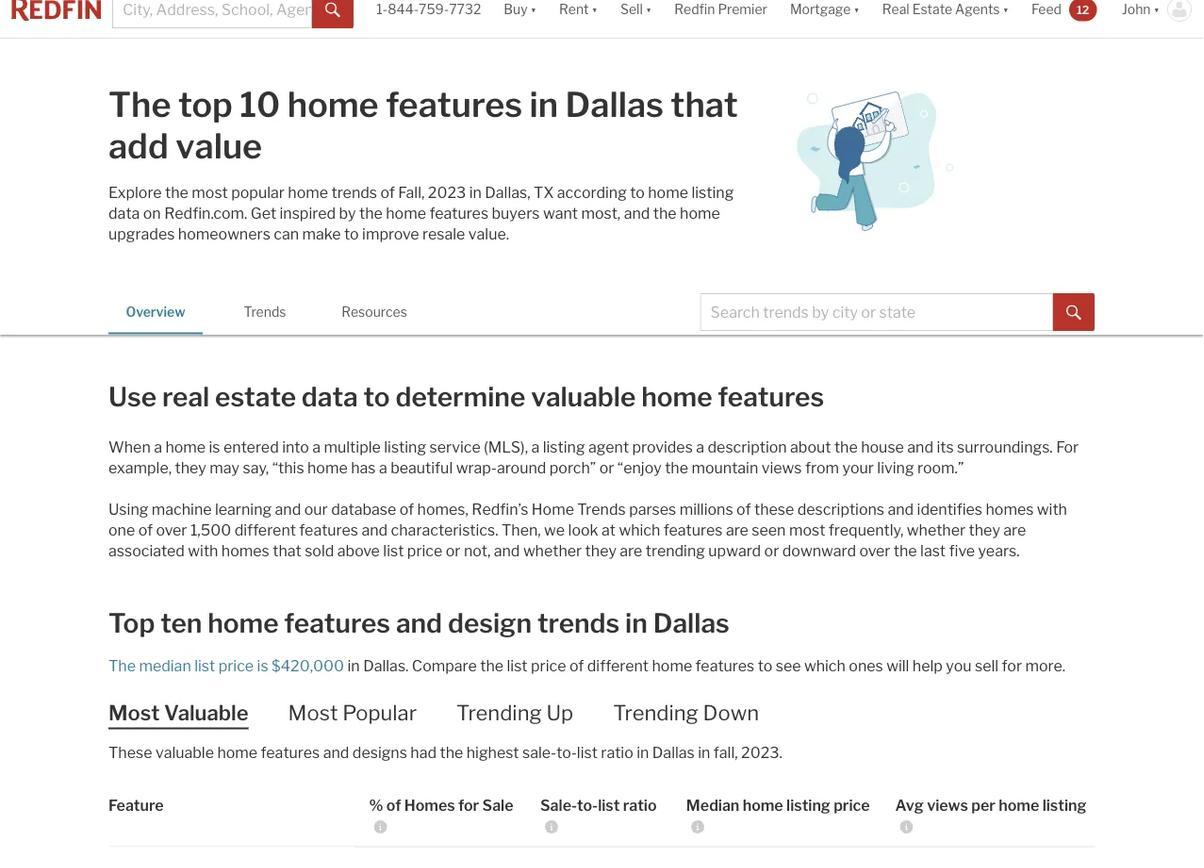 Task type: locate. For each thing, give the bounding box(es) containing it.
with
[[1038, 500, 1068, 518], [188, 541, 218, 560]]

1 horizontal spatial for
[[1002, 657, 1023, 675]]

1 the from the top
[[109, 84, 171, 125]]

by
[[339, 204, 356, 222]]

parses
[[629, 500, 677, 518]]

or down 'characteristics.'
[[446, 541, 461, 560]]

different
[[235, 521, 296, 539], [587, 657, 649, 675]]

that inside the top 10 home features in dallas that add value
[[671, 84, 738, 125]]

1 horizontal spatial most
[[789, 521, 826, 539]]

0 vertical spatial over
[[156, 521, 187, 539]]

and inside when a home is entered into a multiple listing service (mls), a listing agent provides a description about the house and its surroundings. for example, they may say, "this home has a beautiful wrap-around porch" or "enjoy the mountain views from your living room."
[[908, 438, 934, 456]]

homeowners
[[178, 225, 271, 243]]

0 vertical spatial data
[[109, 204, 140, 222]]

most inside the explore the most popular home trends of fall, 2023 in dallas, tx according to home listing data on redfin.com. get inspired by the home features buyers want most, and the home upgrades homeowners can make to improve resale value.
[[192, 183, 228, 201]]

1 horizontal spatial trends
[[538, 608, 620, 640]]

and right the most,
[[624, 204, 650, 222]]

1 vertical spatial views
[[927, 796, 969, 815]]

trends down can
[[244, 304, 286, 320]]

rent
[[559, 1, 589, 17]]

sale-
[[541, 796, 577, 815]]

0 horizontal spatial to-
[[557, 744, 577, 762]]

most valuable
[[109, 700, 249, 726]]

1 vertical spatial most
[[789, 521, 826, 539]]

the for the top 10 home features in dallas that add value
[[109, 84, 171, 125]]

12
[[1077, 3, 1090, 16]]

of left fall,
[[381, 183, 395, 201]]

trending for trending up
[[457, 700, 542, 726]]

resources link
[[327, 290, 422, 333]]

4 ▾ from the left
[[854, 1, 860, 17]]

2 vertical spatial dallas
[[653, 744, 695, 762]]

1 horizontal spatial trending
[[613, 700, 699, 726]]

that inside the using machine learning and our database of homes, redfin's home trends parses millions of these descriptions and identifies homes with one of over 1,500 different features and characteristics. then, we look at which features are seen most frequently, whether they are associated with homes that sold above list price or not, and whether they are trending upward or downward over the last five years.
[[273, 541, 302, 560]]

real
[[162, 381, 210, 413]]

1 most from the left
[[109, 700, 160, 726]]

service
[[430, 438, 481, 456]]

the left top
[[109, 84, 171, 125]]

trends up by
[[332, 183, 377, 201]]

sell ▾ button
[[621, 0, 652, 38]]

1 horizontal spatial different
[[587, 657, 649, 675]]

1 vertical spatial is
[[257, 657, 268, 675]]

views down about
[[762, 458, 802, 477]]

of left homes,
[[400, 500, 414, 518]]

1 horizontal spatial are
[[726, 521, 749, 539]]

the for the median list price is $420,000 in dallas. compare the list price of different home features to see which ones will help you sell for more.
[[109, 657, 136, 675]]

▾ right john
[[1154, 1, 1160, 17]]

0 vertical spatial homes
[[986, 500, 1034, 518]]

are up upward
[[726, 521, 749, 539]]

2 horizontal spatial they
[[969, 521, 1001, 539]]

0 horizontal spatial that
[[273, 541, 302, 560]]

features up the sold
[[299, 521, 358, 539]]

buy ▾ button
[[493, 0, 548, 38]]

price up valuable
[[219, 657, 254, 675]]

0 horizontal spatial is
[[209, 438, 220, 456]]

1 ▾ from the left
[[531, 1, 537, 17]]

will
[[887, 657, 910, 675]]

0 vertical spatial whether
[[907, 521, 966, 539]]

views
[[762, 458, 802, 477], [927, 796, 969, 815]]

2 vertical spatial they
[[585, 541, 617, 560]]

0 horizontal spatial submit search image
[[326, 3, 341, 18]]

0 vertical spatial that
[[671, 84, 738, 125]]

0 vertical spatial views
[[762, 458, 802, 477]]

0 horizontal spatial trends
[[244, 304, 286, 320]]

the right by
[[359, 204, 383, 222]]

0 horizontal spatial over
[[156, 521, 187, 539]]

1 horizontal spatial most
[[288, 700, 338, 726]]

0 horizontal spatial trending
[[457, 700, 542, 726]]

buy
[[504, 1, 528, 17]]

and down the database
[[362, 521, 388, 539]]

seen
[[752, 521, 786, 539]]

in up the median list price is $420,000 in dallas. compare the list price of different home features to see which ones will help you sell for more.
[[626, 608, 648, 640]]

3 ▾ from the left
[[646, 1, 652, 17]]

dallas down the trending down in the right bottom of the page
[[653, 744, 695, 762]]

ratio left median
[[623, 796, 657, 815]]

0 vertical spatial submit search image
[[326, 3, 341, 18]]

valuable down the most valuable
[[156, 744, 214, 762]]

fall,
[[714, 744, 738, 762]]

to- down up at left bottom
[[557, 744, 577, 762]]

1 vertical spatial valuable
[[156, 744, 214, 762]]

the median list price is $420,000 in dallas. compare the list price of different home features to see which ones will help you sell for more.
[[109, 657, 1066, 675]]

most up these
[[109, 700, 160, 726]]

with down 1,500
[[188, 541, 218, 560]]

in
[[530, 84, 559, 125], [470, 183, 482, 201], [626, 608, 648, 640], [348, 657, 360, 675], [637, 744, 649, 762], [698, 744, 711, 762]]

to down by
[[344, 225, 359, 243]]

0 horizontal spatial data
[[109, 204, 140, 222]]

0 vertical spatial dallas
[[566, 84, 664, 125]]

2 the from the top
[[109, 657, 136, 675]]

a
[[154, 438, 162, 456], [313, 438, 321, 456], [532, 438, 540, 456], [696, 438, 705, 456], [379, 458, 387, 477]]

different down learning
[[235, 521, 296, 539]]

of left "these"
[[737, 500, 751, 518]]

in left fall,
[[698, 744, 711, 762]]

they left the may
[[175, 458, 206, 477]]

the top 10 home features in dallas that add value
[[109, 84, 738, 167]]

buy ▾ button
[[504, 0, 537, 38]]

trends up at
[[578, 500, 626, 518]]

▾ right rent
[[592, 1, 598, 17]]

rent ▾ button
[[559, 0, 598, 38]]

these
[[755, 500, 795, 518]]

with down the for
[[1038, 500, 1068, 518]]

0 horizontal spatial trends
[[332, 183, 377, 201]]

0 horizontal spatial homes
[[222, 541, 270, 560]]

multiple
[[324, 438, 381, 456]]

views left per
[[927, 796, 969, 815]]

0 horizontal spatial which
[[619, 521, 661, 539]]

▾ for sell ▾
[[646, 1, 652, 17]]

0 horizontal spatial they
[[175, 458, 206, 477]]

and down most popular
[[323, 744, 349, 762]]

1 vertical spatial which
[[805, 657, 846, 675]]

1 vertical spatial different
[[587, 657, 649, 675]]

is left $420,000
[[257, 657, 268, 675]]

the left last
[[894, 541, 918, 560]]

for right sell
[[1002, 657, 1023, 675]]

1 horizontal spatial that
[[671, 84, 738, 125]]

0 vertical spatial trends
[[244, 304, 286, 320]]

median home listing price
[[687, 796, 870, 815]]

that down redfin premier button
[[671, 84, 738, 125]]

1 horizontal spatial whether
[[907, 521, 966, 539]]

and
[[624, 204, 650, 222], [908, 438, 934, 456], [275, 500, 301, 518], [888, 500, 914, 518], [362, 521, 388, 539], [494, 541, 520, 560], [396, 608, 443, 640], [323, 744, 349, 762]]

1 trending from the left
[[457, 700, 542, 726]]

most inside button
[[288, 700, 338, 726]]

features inside the explore the most popular home trends of fall, 2023 in dallas, tx according to home listing data on redfin.com. get inspired by the home features buyers want most, and the home upgrades homeowners can make to improve resale value.
[[430, 204, 489, 222]]

over down machine
[[156, 521, 187, 539]]

the down provides
[[665, 458, 689, 477]]

the
[[109, 84, 171, 125], [109, 657, 136, 675]]

0 vertical spatial the
[[109, 84, 171, 125]]

price inside the using machine learning and our database of homes, redfin's home trends parses millions of these descriptions and identifies homes with one of over 1,500 different features and characteristics. then, we look at which features are seen most frequently, whether they are associated with homes that sold above list price or not, and whether they are trending upward or downward over the last five years.
[[407, 541, 443, 560]]

home inside the top 10 home features in dallas that add value
[[288, 84, 379, 125]]

1 vertical spatial submit search image
[[1067, 305, 1082, 320]]

2 horizontal spatial are
[[1004, 521, 1027, 539]]

redfin premier button
[[663, 0, 779, 38]]

homes
[[986, 500, 1034, 518], [222, 541, 270, 560]]

frequently,
[[829, 521, 904, 539]]

determine
[[396, 381, 526, 413]]

price down 'characteristics.'
[[407, 541, 443, 560]]

0 vertical spatial with
[[1038, 500, 1068, 518]]

you
[[946, 657, 972, 675]]

dallas down trending
[[653, 608, 730, 640]]

the inside the using machine learning and our database of homes, redfin's home trends parses millions of these descriptions and identifies homes with one of over 1,500 different features and characteristics. then, we look at which features are seen most frequently, whether they are associated with homes that sold above list price or not, and whether they are trending upward or downward over the last five years.
[[894, 541, 918, 560]]

0 vertical spatial which
[[619, 521, 661, 539]]

per
[[972, 796, 996, 815]]

price left avg
[[834, 796, 870, 815]]

different inside the using machine learning and our database of homes, redfin's home trends parses millions of these descriptions and identifies homes with one of over 1,500 different features and characteristics. then, we look at which features are seen most frequently, whether they are associated with homes that sold above list price or not, and whether they are trending upward or downward over the last five years.
[[235, 521, 296, 539]]

median
[[687, 796, 740, 815]]

home
[[288, 84, 379, 125], [288, 183, 328, 201], [648, 183, 689, 201], [386, 204, 426, 222], [680, 204, 721, 222], [642, 381, 713, 413], [165, 438, 206, 456], [308, 458, 348, 477], [208, 608, 279, 640], [652, 657, 693, 675], [217, 744, 258, 762], [743, 796, 784, 815], [999, 796, 1040, 815]]

759-
[[419, 1, 449, 17]]

1-
[[377, 1, 388, 17]]

or inside when a home is entered into a multiple listing service (mls), a listing agent provides a description about the house and its surroundings. for example, they may say, "this home has a beautiful wrap-around porch" or "enjoy the mountain views from your living room."
[[600, 458, 615, 477]]

1 vertical spatial ratio
[[623, 796, 657, 815]]

1 vertical spatial that
[[273, 541, 302, 560]]

1 vertical spatial dallas
[[653, 608, 730, 640]]

valuable
[[531, 381, 636, 413], [156, 744, 214, 762]]

1 horizontal spatial to-
[[577, 796, 598, 815]]

features up description
[[718, 381, 825, 413]]

house
[[861, 438, 905, 456]]

a up 'around'
[[532, 438, 540, 456]]

1 vertical spatial with
[[188, 541, 218, 560]]

and inside the explore the most popular home trends of fall, 2023 in dallas, tx according to home listing data on redfin.com. get inspired by the home features buyers want most, and the home upgrades homeowners can make to improve resale value.
[[624, 204, 650, 222]]

homes
[[405, 796, 455, 815]]

overview
[[126, 304, 185, 320]]

most inside button
[[109, 700, 160, 726]]

0 horizontal spatial most
[[192, 183, 228, 201]]

which right see
[[805, 657, 846, 675]]

the up redfin.com.
[[165, 183, 189, 201]]

valuable up agent
[[531, 381, 636, 413]]

mortgage ▾ button
[[790, 0, 860, 38]]

0 vertical spatial most
[[192, 183, 228, 201]]

most up downward
[[789, 521, 826, 539]]

1 vertical spatial whether
[[523, 541, 582, 560]]

▾ right buy
[[531, 1, 537, 17]]

0 vertical spatial different
[[235, 521, 296, 539]]

▾ for mortgage ▾
[[854, 1, 860, 17]]

use
[[109, 381, 157, 413]]

features down millions
[[664, 521, 723, 539]]

▾ for buy ▾
[[531, 1, 537, 17]]

trending left down
[[613, 700, 699, 726]]

that left the sold
[[273, 541, 302, 560]]

price up up at left bottom
[[531, 657, 566, 675]]

most for most valuable
[[109, 700, 160, 726]]

0 vertical spatial trends
[[332, 183, 377, 201]]

▾ right mortgage
[[854, 1, 860, 17]]

the median list price is $420,000 link
[[109, 657, 344, 675]]

0 horizontal spatial different
[[235, 521, 296, 539]]

in left dallas.
[[348, 657, 360, 675]]

dallas down sell ▾ dropdown button
[[566, 84, 664, 125]]

trends up the median list price is $420,000 in dallas. compare the list price of different home features to see which ones will help you sell for more.
[[538, 608, 620, 640]]

or down agent
[[600, 458, 615, 477]]

0 horizontal spatial views
[[762, 458, 802, 477]]

dallas,
[[485, 183, 531, 201]]

most
[[192, 183, 228, 201], [789, 521, 826, 539]]

0 vertical spatial is
[[209, 438, 220, 456]]

1 horizontal spatial data
[[302, 381, 358, 413]]

rent ▾
[[559, 1, 598, 17]]

0 horizontal spatial most
[[109, 700, 160, 726]]

different up the trending down in the right bottom of the page
[[587, 657, 649, 675]]

whether down we
[[523, 541, 582, 560]]

1 horizontal spatial trends
[[578, 500, 626, 518]]

0 horizontal spatial with
[[188, 541, 218, 560]]

trending up
[[457, 700, 574, 726]]

1 horizontal spatial they
[[585, 541, 617, 560]]

john ▾
[[1123, 1, 1160, 17]]

are left trending
[[620, 541, 643, 560]]

listing
[[692, 183, 734, 201], [384, 438, 426, 456], [543, 438, 585, 456], [787, 796, 831, 815], [1043, 796, 1087, 815]]

the inside the top 10 home features in dallas that add value
[[109, 84, 171, 125]]

2 ▾ from the left
[[592, 1, 598, 17]]

look
[[568, 521, 599, 539]]

1 horizontal spatial valuable
[[531, 381, 636, 413]]

1 horizontal spatial which
[[805, 657, 846, 675]]

that
[[671, 84, 738, 125], [273, 541, 302, 560]]

most up redfin.com.
[[192, 183, 228, 201]]

they up years.
[[969, 521, 1001, 539]]

to- right sale
[[577, 796, 598, 815]]

for left sale
[[458, 796, 479, 815]]

are up years.
[[1004, 521, 1027, 539]]

trends
[[244, 304, 286, 320], [578, 500, 626, 518]]

machine
[[152, 500, 212, 518]]

dallas.
[[363, 657, 409, 675]]

6 ▾ from the left
[[1154, 1, 1160, 17]]

which down parses
[[619, 521, 661, 539]]

homes up years.
[[986, 500, 1034, 518]]

sell
[[975, 657, 999, 675]]

inspired
[[280, 204, 336, 222]]

submit search image
[[326, 3, 341, 18], [1067, 305, 1082, 320]]

"this
[[272, 458, 304, 477]]

feed
[[1032, 1, 1062, 17]]

0 horizontal spatial for
[[458, 796, 479, 815]]

and up compare
[[396, 608, 443, 640]]

data up multiple
[[302, 381, 358, 413]]

1 horizontal spatial over
[[860, 541, 891, 560]]

or down seen
[[765, 541, 780, 560]]

2 trending from the left
[[613, 700, 699, 726]]

list
[[383, 541, 404, 560], [194, 657, 215, 675], [507, 657, 528, 675], [577, 744, 598, 762], [598, 796, 620, 815]]

▾ right sell
[[646, 1, 652, 17]]

▾ right agents
[[1003, 1, 1009, 17]]

redfin's
[[472, 500, 529, 518]]

▾
[[531, 1, 537, 17], [592, 1, 598, 17], [646, 1, 652, 17], [854, 1, 860, 17], [1003, 1, 1009, 17], [1154, 1, 1160, 17]]

of inside the explore the most popular home trends of fall, 2023 in dallas, tx according to home listing data on redfin.com. get inspired by the home features buyers want most, and the home upgrades homeowners can make to improve resale value.
[[381, 183, 395, 201]]

0 vertical spatial for
[[1002, 657, 1023, 675]]

in right 2023
[[470, 183, 482, 201]]

of right %
[[387, 796, 401, 815]]

they down at
[[585, 541, 617, 560]]

844-
[[388, 1, 419, 17]]

1 vertical spatial trends
[[578, 500, 626, 518]]

views inside when a home is entered into a multiple listing service (mls), a listing agent provides a description about the house and its surroundings. for example, they may say, "this home has a beautiful wrap-around porch" or "enjoy the mountain views from your living room."
[[762, 458, 802, 477]]

the left median
[[109, 657, 136, 675]]

to up multiple
[[364, 381, 390, 413]]

trending up button
[[457, 699, 613, 728]]

trending up highest
[[457, 700, 542, 726]]

room."
[[918, 458, 964, 477]]

over down frequently,
[[860, 541, 891, 560]]

0 horizontal spatial valuable
[[156, 744, 214, 762]]

homes down 1,500
[[222, 541, 270, 560]]

avg views per home listing
[[896, 796, 1087, 815]]

overview link
[[109, 290, 203, 333]]

1 horizontal spatial or
[[600, 458, 615, 477]]

ten
[[161, 608, 202, 640]]

most inside the using machine learning and our database of homes, redfin's home trends parses millions of these descriptions and identifies homes with one of over 1,500 different features and characteristics. then, we look at which features are seen most frequently, whether they are associated with homes that sold above list price or not, and whether they are trending upward or downward over the last five years.
[[789, 521, 826, 539]]

provides
[[633, 438, 693, 456]]

2 most from the left
[[288, 700, 338, 726]]

in down the trending down in the right bottom of the page
[[637, 744, 649, 762]]

is
[[209, 438, 220, 456], [257, 657, 268, 675]]

surroundings.
[[958, 438, 1053, 456]]

real estate agents ▾ button
[[871, 0, 1021, 38]]

using machine learning and our database of homes, redfin's home trends parses millions of these descriptions and identifies homes with one of over 1,500 different features and characteristics. then, we look at which features are seen most frequently, whether they are associated with homes that sold above list price or not, and whether they are trending upward or downward over the last five years.
[[109, 500, 1068, 560]]

to-
[[557, 744, 577, 762], [577, 796, 598, 815]]

1 horizontal spatial homes
[[986, 500, 1034, 518]]

trending
[[646, 541, 706, 560]]

features up down
[[696, 657, 755, 675]]

% of homes for sale
[[369, 796, 514, 815]]

wrap-
[[456, 458, 497, 477]]

1 vertical spatial for
[[458, 796, 479, 815]]

the up your
[[835, 438, 858, 456]]

0 vertical spatial they
[[175, 458, 206, 477]]

features up 2023
[[386, 84, 523, 125]]

1 vertical spatial the
[[109, 657, 136, 675]]

sell ▾ button
[[609, 0, 663, 38]]

down
[[703, 700, 759, 726]]

data down explore
[[109, 204, 140, 222]]

a up mountain
[[696, 438, 705, 456]]



Task type: describe. For each thing, give the bounding box(es) containing it.
real estate agents ▾
[[883, 1, 1009, 17]]

designs
[[353, 744, 407, 762]]

agents
[[956, 1, 1000, 17]]

up
[[547, 700, 574, 726]]

features up $420,000
[[284, 608, 391, 640]]

into
[[282, 438, 309, 456]]

1 horizontal spatial is
[[257, 657, 268, 675]]

see
[[776, 657, 801, 675]]

use real estate data to determine valuable home features
[[109, 381, 825, 413]]

features down most popular
[[261, 744, 320, 762]]

tx
[[534, 183, 554, 201]]

$420,000
[[272, 657, 344, 675]]

1 vertical spatial homes
[[222, 541, 270, 560]]

add
[[109, 125, 169, 167]]

get
[[251, 204, 276, 222]]

to right according
[[630, 183, 645, 201]]

homes,
[[418, 500, 469, 518]]

0 vertical spatial valuable
[[531, 381, 636, 413]]

City, Address, School, Agent, ZIP search field
[[112, 0, 312, 28]]

0 horizontal spatial are
[[620, 541, 643, 560]]

estate
[[215, 381, 296, 413]]

rent ▾ button
[[548, 0, 609, 38]]

explore the most popular home trends of fall, 2023 in dallas, tx according to home listing data on redfin.com. get inspired by the home features buyers want most, and the home upgrades homeowners can make to improve resale value.
[[109, 183, 734, 243]]

sale
[[483, 796, 514, 815]]

sell
[[621, 1, 643, 17]]

"enjoy
[[618, 458, 662, 477]]

which inside the using machine learning and our database of homes, redfin's home trends parses millions of these descriptions and identifies homes with one of over 1,500 different features and characteristics. then, we look at which features are seen most frequently, whether they are associated with homes that sold above list price or not, and whether they are trending upward or downward over the last five years.
[[619, 521, 661, 539]]

redfin premier
[[675, 1, 768, 17]]

1 vertical spatial over
[[860, 541, 891, 560]]

example,
[[109, 458, 172, 477]]

the down the design
[[480, 657, 504, 675]]

(mls),
[[484, 438, 528, 456]]

0 vertical spatial ratio
[[601, 744, 634, 762]]

1 horizontal spatial views
[[927, 796, 969, 815]]

a right into
[[313, 438, 321, 456]]

design
[[448, 608, 532, 640]]

may
[[210, 458, 240, 477]]

2 horizontal spatial or
[[765, 541, 780, 560]]

1,500
[[190, 521, 231, 539]]

the right the most,
[[654, 204, 677, 222]]

real estate agents ▾ link
[[883, 0, 1009, 38]]

in inside the explore the most popular home trends of fall, 2023 in dallas, tx according to home listing data on redfin.com. get inspired by the home features buyers want most, and the home upgrades homeowners can make to improve resale value.
[[470, 183, 482, 201]]

sale-
[[523, 744, 557, 762]]

▾ for john ▾
[[1154, 1, 1160, 17]]

and up frequently,
[[888, 500, 914, 518]]

living
[[878, 458, 915, 477]]

a right has
[[379, 458, 387, 477]]

one
[[109, 521, 135, 539]]

2023
[[428, 183, 466, 201]]

associated
[[109, 541, 185, 560]]

list inside the using machine learning and our database of homes, redfin's home trends parses millions of these descriptions and identifies homes with one of over 1,500 different features and characteristics. then, we look at which features are seen most frequently, whether they are associated with homes that sold above list price or not, and whether they are trending upward or downward over the last five years.
[[383, 541, 404, 560]]

trending down button
[[613, 699, 799, 728]]

descriptions
[[798, 500, 885, 518]]

estate
[[913, 1, 953, 17]]

trending down
[[613, 700, 759, 726]]

when
[[109, 438, 151, 456]]

in inside the top 10 home features in dallas that add value
[[530, 84, 559, 125]]

1-844-759-7732 link
[[377, 1, 481, 17]]

redfin.com.
[[164, 204, 248, 222]]

data inside the explore the most popular home trends of fall, 2023 in dallas, tx according to home listing data on redfin.com. get inspired by the home features buyers want most, and the home upgrades homeowners can make to improve resale value.
[[109, 204, 140, 222]]

and left our at the left bottom of page
[[275, 500, 301, 518]]

0 horizontal spatial whether
[[523, 541, 582, 560]]

dallas inside the top 10 home features in dallas that add value
[[566, 84, 664, 125]]

trends inside the using machine learning and our database of homes, redfin's home trends parses millions of these descriptions and identifies homes with one of over 1,500 different features and characteristics. then, we look at which features are seen most frequently, whether they are associated with homes that sold above list price or not, and whether they are trending upward or downward over the last five years.
[[578, 500, 626, 518]]

value
[[176, 125, 262, 167]]

of up 'associated' at the left bottom of the page
[[138, 521, 153, 539]]

a up example,
[[154, 438, 162, 456]]

0 horizontal spatial or
[[446, 541, 461, 560]]

1 vertical spatial they
[[969, 521, 1001, 539]]

identifies
[[918, 500, 983, 518]]

7732
[[449, 1, 481, 17]]

mortgage ▾
[[790, 1, 860, 17]]

ones
[[849, 657, 884, 675]]

1 vertical spatial trends
[[538, 608, 620, 640]]

had
[[411, 744, 437, 762]]

improve
[[362, 225, 419, 243]]

we
[[544, 521, 565, 539]]

using
[[109, 500, 148, 518]]

value.
[[469, 225, 509, 243]]

is inside when a home is entered into a multiple listing service (mls), a listing agent provides a description about the house and its surroundings. for example, they may say, "this home has a beautiful wrap-around porch" or "enjoy the mountain views from your living room."
[[209, 438, 220, 456]]

listing inside the explore the most popular home trends of fall, 2023 in dallas, tx according to home listing data on redfin.com. get inspired by the home features buyers want most, and the home upgrades homeowners can make to improve resale value.
[[692, 183, 734, 201]]

sell ▾
[[621, 1, 652, 17]]

these valuable home features and designs had the highest sale-to-list ratio in dallas in fall, 2023.
[[109, 744, 783, 762]]

1 vertical spatial to-
[[577, 796, 598, 815]]

on
[[143, 204, 161, 222]]

learning
[[215, 500, 272, 518]]

most for most popular
[[288, 700, 338, 726]]

avg
[[896, 796, 924, 815]]

mountain
[[692, 458, 759, 477]]

of up up at left bottom
[[570, 657, 584, 675]]

compare
[[412, 657, 477, 675]]

the right had
[[440, 744, 463, 762]]

trends inside the explore the most popular home trends of fall, 2023 in dallas, tx according to home listing data on redfin.com. get inspired by the home features buyers want most, and the home upgrades homeowners can make to improve resale value.
[[332, 183, 377, 201]]

from
[[806, 458, 840, 477]]

five
[[949, 541, 975, 560]]

buy ▾
[[504, 1, 537, 17]]

feature
[[109, 796, 164, 815]]

1 horizontal spatial with
[[1038, 500, 1068, 518]]

Search trends by city or state search field
[[701, 293, 1054, 331]]

upward
[[709, 541, 761, 560]]

0 vertical spatial to-
[[557, 744, 577, 762]]

real
[[883, 1, 910, 17]]

your
[[843, 458, 874, 477]]

say,
[[243, 458, 269, 477]]

1 vertical spatial data
[[302, 381, 358, 413]]

2023.
[[742, 744, 783, 762]]

sold
[[305, 541, 334, 560]]

according
[[557, 183, 627, 201]]

top ten home features and design trends in dallas
[[109, 608, 730, 640]]

for
[[1057, 438, 1079, 456]]

trending for trending down
[[613, 700, 699, 726]]

1 horizontal spatial submit search image
[[1067, 305, 1082, 320]]

resources
[[342, 304, 407, 320]]

popular
[[343, 700, 417, 726]]

around
[[497, 458, 547, 477]]

5 ▾ from the left
[[1003, 1, 1009, 17]]

its
[[937, 438, 954, 456]]

features inside the top 10 home features in dallas that add value
[[386, 84, 523, 125]]

they inside when a home is entered into a multiple listing service (mls), a listing agent provides a description about the house and its surroundings. for example, they may say, "this home has a beautiful wrap-around porch" or "enjoy the mountain views from your living room."
[[175, 458, 206, 477]]

▾ for rent ▾
[[592, 1, 598, 17]]

mortgage ▾ button
[[779, 0, 871, 38]]

help
[[913, 657, 943, 675]]

description
[[708, 438, 787, 456]]

sale-to-list ratio
[[541, 796, 657, 815]]

and down then,
[[494, 541, 520, 560]]

beautiful
[[391, 458, 453, 477]]

to left see
[[758, 657, 773, 675]]

popular
[[231, 183, 285, 201]]

redfin
[[675, 1, 715, 17]]



Task type: vqa. For each thing, say whether or not it's contained in the screenshot.
(512)
no



